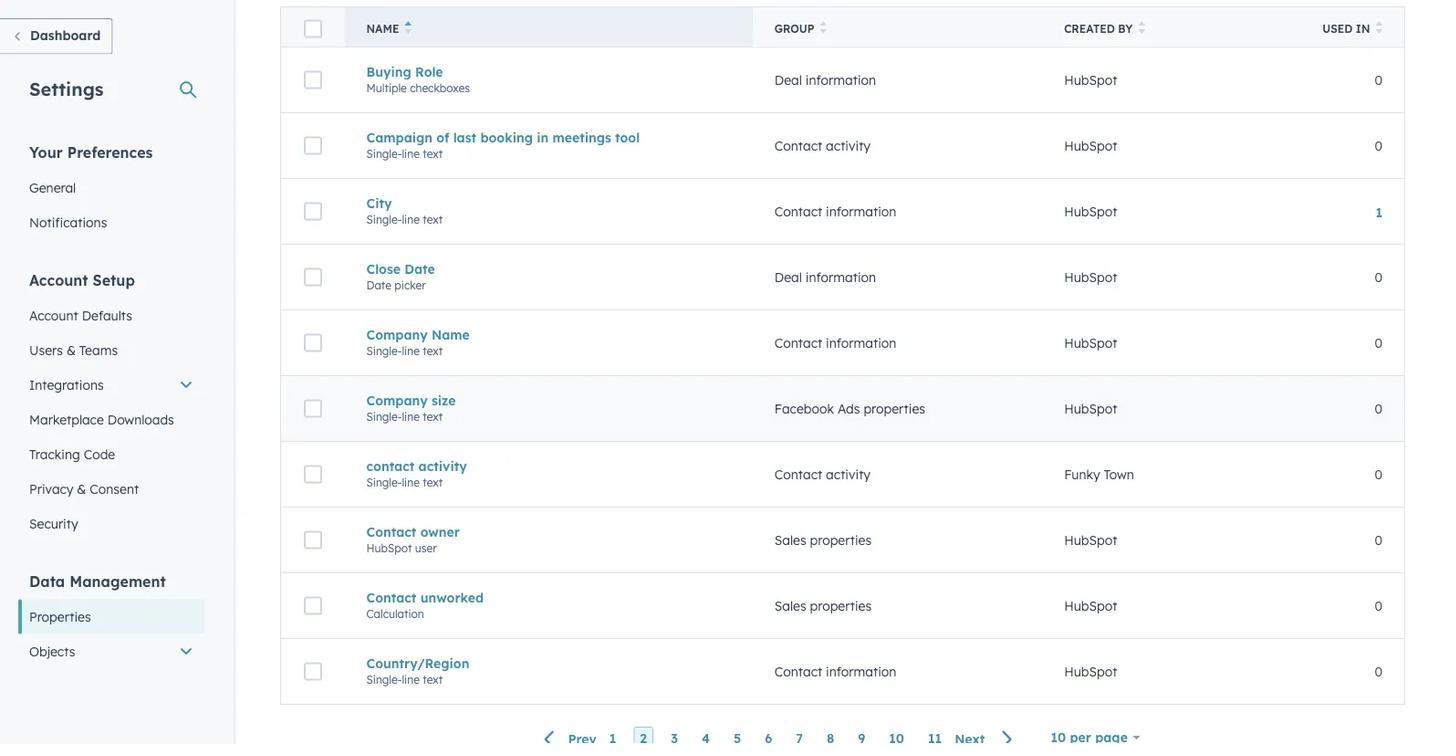 Task type: vqa. For each thing, say whether or not it's contained in the screenshot.
line
yes



Task type: describe. For each thing, give the bounding box(es) containing it.
booking
[[481, 129, 533, 145]]

of
[[437, 129, 450, 145]]

last
[[453, 129, 477, 145]]

press to sort. element for created by
[[1139, 21, 1146, 37]]

1 button
[[1376, 204, 1383, 220]]

your preferences
[[29, 143, 153, 161]]

account for account defaults
[[29, 307, 78, 323]]

buying role button
[[367, 64, 731, 80]]

0 horizontal spatial date
[[367, 278, 392, 292]]

more
[[831, 416, 857, 430]]

tool
[[615, 129, 640, 145]]

contact for city
[[775, 203, 823, 219]]

multiple
[[367, 81, 407, 95]]

contact unworked calculation
[[367, 590, 484, 621]]

size
[[432, 392, 456, 408]]

0 for contact unworked
[[1375, 598, 1383, 614]]

contact information for city
[[775, 203, 897, 219]]

setup
[[93, 271, 135, 289]]

country/region button
[[367, 655, 731, 671]]

single- inside city single-line text
[[367, 212, 402, 226]]

company name button
[[367, 327, 731, 343]]

campaign of last booking in meetings tool button
[[367, 129, 731, 145]]

hubspot for company name
[[1065, 335, 1118, 351]]

tracking
[[29, 446, 80, 462]]

information for city
[[826, 203, 897, 219]]

buying
[[367, 64, 412, 80]]

tracking code
[[29, 446, 115, 462]]

contact owner hubspot user
[[367, 524, 460, 555]]

checkboxes
[[410, 81, 470, 95]]

marketplace downloads
[[29, 411, 174, 427]]

used
[[1323, 22, 1353, 36]]

close date date picker
[[367, 261, 435, 292]]

single- inside company name single-line text
[[367, 344, 402, 358]]

hubspot for city
[[1065, 203, 1118, 219]]

0 vertical spatial properties
[[864, 401, 926, 417]]

company name single-line text
[[367, 327, 470, 358]]

meetings
[[553, 129, 611, 145]]

marketplace
[[29, 411, 104, 427]]

company size button
[[367, 392, 731, 408]]

downloads
[[107, 411, 174, 427]]

city single-line text
[[367, 195, 443, 226]]

hubspot for contact unworked
[[1065, 598, 1118, 614]]

activity for campaign of last booking in meetings tool
[[826, 138, 871, 154]]

in
[[1356, 22, 1371, 36]]

line inside company name single-line text
[[402, 344, 420, 358]]

security
[[29, 515, 78, 531]]

press to sort. element for group
[[820, 21, 827, 37]]

used in
[[1323, 22, 1371, 36]]

dashboard link
[[0, 18, 113, 54]]

country/region single-line text
[[367, 655, 470, 686]]

notifications link
[[18, 205, 204, 240]]

in
[[537, 129, 549, 145]]

security link
[[18, 506, 204, 541]]

users & teams link
[[18, 333, 204, 367]]

created by
[[1065, 22, 1133, 36]]

text inside company size single-line text
[[423, 410, 443, 423]]

properties link
[[18, 599, 204, 634]]

hubspot for contact owner
[[1065, 532, 1118, 548]]

calculation
[[367, 607, 424, 621]]

single- inside country/region single-line text
[[367, 673, 402, 686]]

hubspot for close date
[[1065, 269, 1118, 285]]

clone button
[[748, 409, 808, 438]]

funky
[[1065, 466, 1101, 482]]

line inside "campaign of last booking in meetings tool single-line text"
[[402, 147, 420, 160]]

name inside company name single-line text
[[432, 327, 470, 343]]

used in button
[[1296, 7, 1405, 47]]

press to sort. image for created by
[[1139, 21, 1146, 34]]

buying role multiple checkboxes
[[367, 64, 470, 95]]

& for users
[[67, 342, 76, 358]]

ascending sort. press to sort descending. image
[[405, 21, 412, 34]]

created by button
[[1043, 7, 1296, 47]]

hubspot inside contact owner hubspot user
[[367, 541, 412, 555]]

account setup
[[29, 271, 135, 289]]

country/region
[[367, 655, 470, 671]]

consent
[[90, 481, 139, 497]]

0 for company name
[[1375, 335, 1383, 351]]

contact information for country/region
[[775, 663, 897, 679]]

picker
[[395, 278, 426, 292]]

press to sort. image for used in
[[1376, 21, 1383, 34]]

facebook
[[775, 401, 834, 417]]

deal information for close date
[[775, 269, 876, 285]]

contact for country/region
[[775, 663, 823, 679]]

0 for country/region
[[1375, 663, 1383, 679]]

name inside button
[[367, 22, 399, 36]]

information for country/region
[[826, 663, 897, 679]]

objects button
[[18, 634, 204, 669]]

properties for unworked
[[810, 598, 872, 614]]

created
[[1065, 22, 1115, 36]]

management
[[70, 572, 166, 590]]

hubspot for buying role
[[1065, 72, 1118, 88]]

0 for campaign of last booking in meetings tool
[[1375, 138, 1383, 154]]

facebook ads properties
[[775, 401, 926, 417]]

general link
[[18, 170, 204, 205]]

information for buying role
[[806, 72, 876, 88]]

press to sort. element for used in
[[1376, 21, 1383, 37]]

user
[[415, 541, 437, 555]]

contact
[[367, 458, 415, 474]]

town
[[1104, 466, 1135, 482]]

0 for contact activity
[[1375, 466, 1383, 482]]

sales for contact owner
[[775, 532, 807, 548]]

properties
[[29, 608, 91, 624]]

funky town
[[1065, 466, 1135, 482]]

information for company name
[[826, 335, 897, 351]]

your
[[29, 143, 63, 161]]

text inside city single-line text
[[423, 212, 443, 226]]

account for account setup
[[29, 271, 88, 289]]

settings
[[29, 77, 104, 100]]

privacy
[[29, 481, 73, 497]]

notifications
[[29, 214, 107, 230]]

account setup element
[[18, 270, 204, 541]]

contact inside contact owner hubspot user
[[367, 524, 417, 540]]

hubspot for campaign of last booking in meetings tool
[[1065, 138, 1118, 154]]

city button
[[367, 195, 731, 211]]

contact for campaign of last booking in meetings tool
[[775, 138, 823, 154]]

0 for buying role
[[1375, 72, 1383, 88]]

account defaults
[[29, 307, 132, 323]]

clone
[[764, 416, 793, 430]]

sales properties for contact owner
[[775, 532, 872, 548]]

campaign of last booking in meetings tool single-line text
[[367, 129, 640, 160]]

integrations
[[29, 377, 104, 393]]

information for close date
[[806, 269, 876, 285]]



Task type: locate. For each thing, give the bounding box(es) containing it.
ads
[[838, 401, 860, 417]]

date
[[405, 261, 435, 277], [367, 278, 392, 292]]

0 vertical spatial account
[[29, 271, 88, 289]]

0 horizontal spatial press to sort. image
[[820, 21, 827, 34]]

0 vertical spatial contact activity
[[775, 138, 871, 154]]

privacy & consent link
[[18, 472, 204, 506]]

objects
[[29, 643, 75, 659]]

line down campaign
[[402, 147, 420, 160]]

press to sort. image right group
[[820, 21, 827, 34]]

deal
[[775, 72, 802, 88], [775, 269, 802, 285]]

3 text from the top
[[423, 344, 443, 358]]

city
[[367, 195, 392, 211]]

deal information
[[775, 72, 876, 88], [775, 269, 876, 285]]

1 horizontal spatial name
[[432, 327, 470, 343]]

2 company from the top
[[367, 392, 428, 408]]

1 vertical spatial contact activity
[[775, 466, 871, 482]]

2 deal from the top
[[775, 269, 802, 285]]

2 sales from the top
[[775, 598, 807, 614]]

0 for close date
[[1375, 269, 1383, 285]]

properties for owner
[[810, 532, 872, 548]]

6 text from the top
[[423, 673, 443, 686]]

contact information
[[775, 203, 897, 219], [775, 335, 897, 351], [775, 663, 897, 679]]

2 contact information from the top
[[775, 335, 897, 351]]

activity
[[826, 138, 871, 154], [419, 458, 467, 474], [826, 466, 871, 482]]

2 vertical spatial contact information
[[775, 663, 897, 679]]

single- down the contact
[[367, 475, 402, 489]]

single-
[[367, 147, 402, 160], [367, 212, 402, 226], [367, 344, 402, 358], [367, 410, 402, 423], [367, 475, 402, 489], [367, 673, 402, 686]]

1 vertical spatial contact information
[[775, 335, 897, 351]]

1 contact information from the top
[[775, 203, 897, 219]]

text inside country/region single-line text
[[423, 673, 443, 686]]

text inside company name single-line text
[[423, 344, 443, 358]]

1 horizontal spatial press to sort. image
[[1139, 21, 1146, 34]]

single- inside "campaign of last booking in meetings tool single-line text"
[[367, 147, 402, 160]]

sales properties
[[775, 532, 872, 548], [775, 598, 872, 614]]

activity inside contact activity single-line text
[[419, 458, 467, 474]]

single- inside contact activity single-line text
[[367, 475, 402, 489]]

single- up company size single-line text
[[367, 344, 402, 358]]

9 0 from the top
[[1375, 663, 1383, 679]]

1 press to sort. element from the left
[[820, 21, 827, 37]]

information
[[806, 72, 876, 88], [826, 203, 897, 219], [806, 269, 876, 285], [826, 335, 897, 351], [826, 663, 897, 679]]

company left size
[[367, 392, 428, 408]]

group button
[[753, 7, 1043, 47]]

2 text from the top
[[423, 212, 443, 226]]

contact activity single-line text
[[367, 458, 467, 489]]

0 vertical spatial date
[[405, 261, 435, 277]]

0 vertical spatial sales
[[775, 532, 807, 548]]

tracking code link
[[18, 437, 204, 472]]

account defaults link
[[18, 298, 204, 333]]

6 0 from the top
[[1375, 466, 1383, 482]]

single- down the city
[[367, 212, 402, 226]]

8 0 from the top
[[1375, 598, 1383, 614]]

deal for buying role
[[775, 72, 802, 88]]

press to sort. element inside used in button
[[1376, 21, 1383, 37]]

1 vertical spatial sales
[[775, 598, 807, 614]]

contact for contact activity
[[775, 466, 823, 482]]

text inside "campaign of last booking in meetings tool single-line text"
[[423, 147, 443, 160]]

2 0 from the top
[[1375, 138, 1383, 154]]

press to sort. element right group
[[820, 21, 827, 37]]

line up company size single-line text
[[402, 344, 420, 358]]

company for company name
[[367, 327, 428, 343]]

line up close date date picker
[[402, 212, 420, 226]]

2 contact activity from the top
[[775, 466, 871, 482]]

1
[[1376, 204, 1383, 220]]

text down size
[[423, 410, 443, 423]]

3 press to sort. image from the left
[[1376, 21, 1383, 34]]

account up the 'account defaults'
[[29, 271, 88, 289]]

account up users at the top left
[[29, 307, 78, 323]]

general
[[29, 179, 76, 195]]

1 deal from the top
[[775, 72, 802, 88]]

4 0 from the top
[[1375, 335, 1383, 351]]

close
[[367, 261, 401, 277]]

users & teams
[[29, 342, 118, 358]]

2 single- from the top
[[367, 212, 402, 226]]

0 vertical spatial &
[[67, 342, 76, 358]]

line inside city single-line text
[[402, 212, 420, 226]]

3 line from the top
[[402, 344, 420, 358]]

1 horizontal spatial &
[[77, 481, 86, 497]]

press to sort. image right in
[[1376, 21, 1383, 34]]

1 deal information from the top
[[775, 72, 876, 88]]

contact activity button
[[367, 458, 731, 474]]

1 horizontal spatial press to sort. element
[[1139, 21, 1146, 37]]

3 single- from the top
[[367, 344, 402, 358]]

press to sort. element
[[820, 21, 827, 37], [1139, 21, 1146, 37], [1376, 21, 1383, 37]]

1 horizontal spatial date
[[405, 261, 435, 277]]

contact for company name
[[775, 335, 823, 351]]

1 vertical spatial name
[[432, 327, 470, 343]]

0
[[1375, 72, 1383, 88], [1375, 138, 1383, 154], [1375, 269, 1383, 285], [1375, 335, 1383, 351], [1375, 401, 1383, 417], [1375, 466, 1383, 482], [1375, 532, 1383, 548], [1375, 598, 1383, 614], [1375, 663, 1383, 679]]

company size single-line text
[[367, 392, 456, 423]]

&
[[67, 342, 76, 358], [77, 481, 86, 497]]

contact activity for funky town
[[775, 466, 871, 482]]

defaults
[[82, 307, 132, 323]]

contact activity for hubspot
[[775, 138, 871, 154]]

name up size
[[432, 327, 470, 343]]

1 vertical spatial deal
[[775, 269, 802, 285]]

0 vertical spatial deal
[[775, 72, 802, 88]]

date up the picker
[[405, 261, 435, 277]]

press to sort. image for group
[[820, 21, 827, 34]]

account
[[29, 271, 88, 289], [29, 307, 78, 323]]

6 single- from the top
[[367, 673, 402, 686]]

0 vertical spatial sales properties
[[775, 532, 872, 548]]

company down the picker
[[367, 327, 428, 343]]

single- up the contact
[[367, 410, 402, 423]]

properties
[[864, 401, 926, 417], [810, 532, 872, 548], [810, 598, 872, 614]]

integrations button
[[18, 367, 204, 402]]

company for company size
[[367, 392, 428, 408]]

2 deal information from the top
[[775, 269, 876, 285]]

role
[[415, 64, 443, 80]]

1 vertical spatial deal information
[[775, 269, 876, 285]]

name button
[[345, 7, 753, 47]]

unworked
[[421, 590, 484, 605]]

1 vertical spatial account
[[29, 307, 78, 323]]

name
[[367, 22, 399, 36], [432, 327, 470, 343]]

1 text from the top
[[423, 147, 443, 160]]

group
[[775, 22, 815, 36]]

& right users at the top left
[[67, 342, 76, 358]]

deal information for buying role
[[775, 72, 876, 88]]

2 vertical spatial properties
[[810, 598, 872, 614]]

press to sort. image inside created by button
[[1139, 21, 1146, 34]]

contact
[[775, 138, 823, 154], [775, 203, 823, 219], [775, 335, 823, 351], [775, 466, 823, 482], [367, 524, 417, 540], [367, 590, 417, 605], [775, 663, 823, 679]]

& right the privacy
[[77, 481, 86, 497]]

sales for contact unworked
[[775, 598, 807, 614]]

2 sales properties from the top
[[775, 598, 872, 614]]

dashboard
[[30, 27, 101, 43]]

0 for contact owner
[[1375, 532, 1383, 548]]

1 vertical spatial date
[[367, 278, 392, 292]]

sales properties for contact unworked
[[775, 598, 872, 614]]

line down the contact
[[402, 475, 420, 489]]

line inside company size single-line text
[[402, 410, 420, 423]]

text down of
[[423, 147, 443, 160]]

your preferences element
[[18, 142, 204, 240]]

0 vertical spatial deal information
[[775, 72, 876, 88]]

text
[[423, 147, 443, 160], [423, 212, 443, 226], [423, 344, 443, 358], [423, 410, 443, 423], [423, 475, 443, 489], [423, 673, 443, 686]]

0 horizontal spatial press to sort. element
[[820, 21, 827, 37]]

campaign
[[367, 129, 433, 145]]

text up size
[[423, 344, 443, 358]]

press to sort. element right the by
[[1139, 21, 1146, 37]]

press to sort. element inside created by button
[[1139, 21, 1146, 37]]

2 horizontal spatial press to sort. element
[[1376, 21, 1383, 37]]

2 press to sort. element from the left
[[1139, 21, 1146, 37]]

press to sort. image
[[820, 21, 827, 34], [1139, 21, 1146, 34], [1376, 21, 1383, 34]]

single- down country/region at the left bottom of page
[[367, 673, 402, 686]]

1 single- from the top
[[367, 147, 402, 160]]

1 sales from the top
[[775, 532, 807, 548]]

5 line from the top
[[402, 475, 420, 489]]

1 company from the top
[[367, 327, 428, 343]]

press to sort. image inside used in button
[[1376, 21, 1383, 34]]

contact information for company name
[[775, 335, 897, 351]]

0 horizontal spatial &
[[67, 342, 76, 358]]

line down country/region at the left bottom of page
[[402, 673, 420, 686]]

privacy & consent
[[29, 481, 139, 497]]

5 text from the top
[[423, 475, 443, 489]]

data
[[29, 572, 65, 590]]

1 contact activity from the top
[[775, 138, 871, 154]]

1 line from the top
[[402, 147, 420, 160]]

line inside contact activity single-line text
[[402, 475, 420, 489]]

data management
[[29, 572, 166, 590]]

company inside company size single-line text
[[367, 392, 428, 408]]

5 single- from the top
[[367, 475, 402, 489]]

pagination navigation
[[533, 727, 1025, 744]]

code
[[84, 446, 115, 462]]

data management element
[[18, 571, 204, 738]]

text up owner
[[423, 475, 443, 489]]

contact inside contact unworked calculation
[[367, 590, 417, 605]]

6 line from the top
[[402, 673, 420, 686]]

more button
[[815, 409, 883, 438]]

1 account from the top
[[29, 271, 88, 289]]

text inside contact activity single-line text
[[423, 475, 443, 489]]

3 0 from the top
[[1375, 269, 1383, 285]]

deal for close date
[[775, 269, 802, 285]]

name left ascending sort. press to sort descending. 'element' at the top left of the page
[[367, 22, 399, 36]]

4 line from the top
[[402, 410, 420, 423]]

2 line from the top
[[402, 212, 420, 226]]

5 0 from the top
[[1375, 401, 1383, 417]]

line up the contact
[[402, 410, 420, 423]]

3 contact information from the top
[[775, 663, 897, 679]]

0 vertical spatial company
[[367, 327, 428, 343]]

press to sort. image inside the group button
[[820, 21, 827, 34]]

close date button
[[367, 261, 731, 277]]

press to sort. image right the by
[[1139, 21, 1146, 34]]

teams
[[79, 342, 118, 358]]

1 sales properties from the top
[[775, 532, 872, 548]]

single- down campaign
[[367, 147, 402, 160]]

7 0 from the top
[[1375, 532, 1383, 548]]

company inside company name single-line text
[[367, 327, 428, 343]]

& for privacy
[[77, 481, 86, 497]]

3 press to sort. element from the left
[[1376, 21, 1383, 37]]

1 vertical spatial &
[[77, 481, 86, 497]]

1 vertical spatial company
[[367, 392, 428, 408]]

2 horizontal spatial press to sort. image
[[1376, 21, 1383, 34]]

press to sort. element inside the group button
[[820, 21, 827, 37]]

0 vertical spatial name
[[367, 22, 399, 36]]

4 single- from the top
[[367, 410, 402, 423]]

contact owner button
[[367, 524, 731, 540]]

2 account from the top
[[29, 307, 78, 323]]

4 text from the top
[[423, 410, 443, 423]]

0 vertical spatial contact information
[[775, 203, 897, 219]]

contact activity
[[775, 138, 871, 154], [775, 466, 871, 482]]

2 press to sort. image from the left
[[1139, 21, 1146, 34]]

1 vertical spatial sales properties
[[775, 598, 872, 614]]

line inside country/region single-line text
[[402, 673, 420, 686]]

activity for contact activity
[[826, 466, 871, 482]]

date down close
[[367, 278, 392, 292]]

text up close date date picker
[[423, 212, 443, 226]]

1 0 from the top
[[1375, 72, 1383, 88]]

text down country/region at the left bottom of page
[[423, 673, 443, 686]]

single- inside company size single-line text
[[367, 410, 402, 423]]

owner
[[421, 524, 460, 540]]

contact unworked button
[[367, 590, 731, 605]]

0 horizontal spatial name
[[367, 22, 399, 36]]

1 vertical spatial properties
[[810, 532, 872, 548]]

preferences
[[67, 143, 153, 161]]

hubspot for country/region
[[1065, 663, 1118, 679]]

line
[[402, 147, 420, 160], [402, 212, 420, 226], [402, 344, 420, 358], [402, 410, 420, 423], [402, 475, 420, 489], [402, 673, 420, 686]]

ascending sort. press to sort descending. element
[[405, 21, 412, 37]]

1 press to sort. image from the left
[[820, 21, 827, 34]]

press to sort. element right in
[[1376, 21, 1383, 37]]

users
[[29, 342, 63, 358]]



